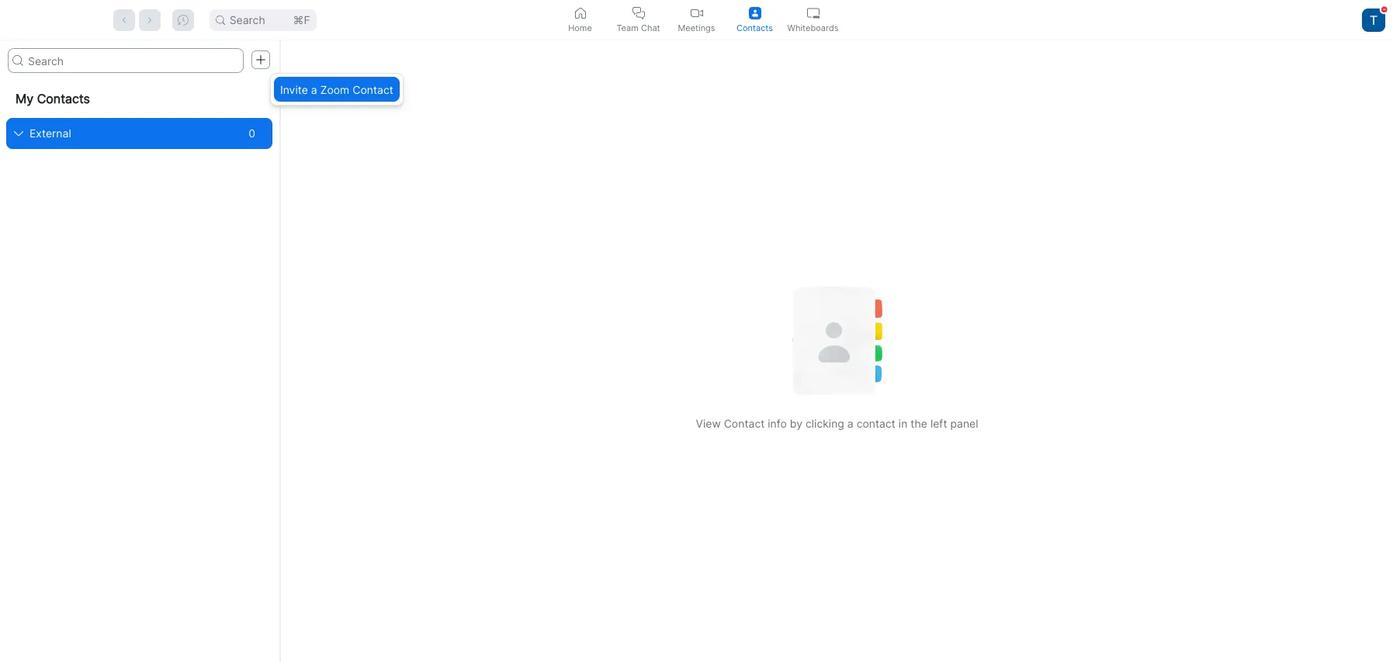 Task type: locate. For each thing, give the bounding box(es) containing it.
team chat image
[[633, 7, 645, 19], [633, 7, 645, 19]]

a right clicking on the right bottom
[[848, 417, 854, 430]]

1 vertical spatial a
[[848, 417, 854, 430]]

chevron down image
[[14, 129, 23, 138]]

contacts up external
[[37, 91, 90, 106]]

contacts right meetings
[[737, 22, 773, 33]]

a right invite
[[311, 83, 317, 96]]

0 vertical spatial contacts
[[737, 22, 773, 33]]

1 vertical spatial contacts
[[37, 91, 90, 106]]

contact
[[353, 83, 394, 96], [724, 417, 765, 430]]

contacts
[[737, 22, 773, 33], [37, 91, 90, 106]]

0 horizontal spatial a
[[311, 83, 317, 96]]

video on image
[[691, 7, 703, 19], [691, 7, 703, 19]]

zoom
[[320, 83, 350, 96]]

tab list
[[551, 0, 843, 40]]

home
[[569, 22, 592, 33]]

avatar image
[[1363, 8, 1386, 31]]

0 vertical spatial a
[[311, 83, 317, 96]]

search
[[230, 13, 265, 26]]

panel
[[951, 417, 979, 430]]

chevron down image
[[14, 129, 23, 138]]

my
[[16, 91, 34, 106]]

team chat
[[617, 22, 661, 33]]

contact inside 'tab panel'
[[724, 417, 765, 430]]

in
[[899, 417, 908, 430]]

magnifier image
[[216, 15, 225, 24], [216, 15, 225, 24], [12, 55, 23, 66]]

Search text field
[[8, 48, 244, 73]]

plus small image
[[255, 54, 266, 65], [255, 54, 266, 65]]

1 horizontal spatial contact
[[724, 417, 765, 430]]

info
[[768, 417, 787, 430]]

0 horizontal spatial contact
[[353, 83, 394, 96]]

home small image
[[574, 7, 587, 19], [574, 7, 587, 19]]

my contacts tree
[[0, 79, 279, 149]]

contact
[[857, 417, 896, 430]]

1 horizontal spatial contacts
[[737, 22, 773, 33]]

by
[[790, 417, 803, 430]]

0 vertical spatial contact
[[353, 83, 394, 96]]

meetings
[[678, 22, 716, 33]]

profile contact image
[[749, 7, 761, 19], [749, 7, 761, 19]]

team
[[617, 22, 639, 33]]

1 vertical spatial contact
[[724, 417, 765, 430]]

contact right zoom
[[353, 83, 394, 96]]

a
[[311, 83, 317, 96], [848, 417, 854, 430]]

clicking
[[806, 417, 845, 430]]

whiteboards button
[[784, 0, 843, 40]]

contact left info
[[724, 417, 765, 430]]

left
[[931, 417, 948, 430]]

magnifier image
[[12, 55, 23, 66]]

1 horizontal spatial a
[[848, 417, 854, 430]]

my contacts
[[16, 91, 90, 106]]

0 horizontal spatial contacts
[[37, 91, 90, 106]]

whiteboard small image
[[807, 7, 820, 19]]

chat
[[641, 22, 661, 33]]

tab list containing home
[[551, 0, 843, 40]]



Task type: vqa. For each thing, say whether or not it's contained in the screenshot.
left to
no



Task type: describe. For each thing, give the bounding box(es) containing it.
do not disturb image
[[1382, 6, 1388, 12]]

home button
[[551, 0, 610, 40]]

view
[[696, 417, 721, 430]]

meetings button
[[668, 0, 726, 40]]

contacts inside my contacts heading
[[37, 91, 90, 106]]

⌘f
[[293, 13, 310, 26]]

invite a zoom contact button
[[274, 77, 400, 102]]

do not disturb image
[[1382, 6, 1388, 12]]

invite a zoom contact
[[280, 83, 394, 96]]

a inside contacts 'tab panel'
[[848, 417, 854, 430]]

contacts tab panel
[[0, 40, 1394, 662]]

my contacts grouping, external, 0 items enclose, level 2, 1 of 1, tree item
[[6, 118, 273, 149]]

the
[[911, 417, 928, 430]]

contacts inside contacts button
[[737, 22, 773, 33]]

invite
[[280, 83, 308, 96]]

view contact info by clicking a contact in the left panel
[[696, 417, 979, 430]]

contact inside button
[[353, 83, 394, 96]]

a inside invite a zoom contact button
[[311, 83, 317, 96]]

team chat button
[[610, 0, 668, 40]]

contacts button
[[726, 0, 784, 40]]

0
[[249, 127, 255, 140]]

whiteboards
[[788, 22, 839, 33]]

my contacts heading
[[0, 79, 279, 118]]

external
[[30, 127, 71, 140]]

whiteboard small image
[[807, 7, 820, 19]]



